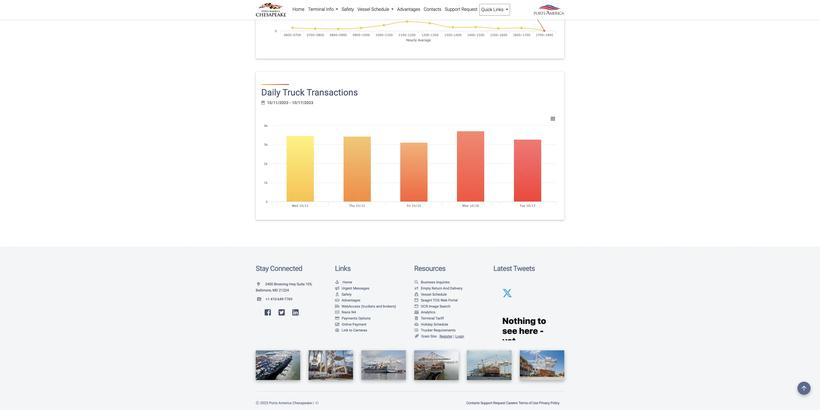 Task type: locate. For each thing, give the bounding box(es) containing it.
home link up urgent
[[335, 281, 352, 285]]

support
[[445, 7, 461, 12], [481, 402, 493, 406]]

terminal for terminal info
[[308, 7, 325, 12]]

ports
[[269, 402, 278, 406]]

schedule for bottom vessel schedule link
[[433, 293, 447, 297]]

link to cameras link
[[335, 329, 368, 333]]

info
[[326, 7, 334, 12]]

suite
[[297, 283, 305, 287]]

contacts for contacts support request careers terms of use privacy policy
[[467, 402, 480, 406]]

1 horizontal spatial support
[[481, 402, 493, 406]]

0 horizontal spatial vessel
[[358, 7, 371, 12]]

payments options link
[[335, 317, 371, 321]]

use
[[533, 402, 539, 406]]

|
[[454, 335, 455, 339], [313, 402, 314, 406]]

empty return and delivery link
[[415, 287, 463, 291]]

0 vertical spatial safety
[[342, 7, 354, 12]]

home up urgent
[[343, 281, 352, 285]]

sign in image
[[315, 402, 318, 406]]

1 horizontal spatial contacts
[[467, 402, 480, 406]]

links right quick
[[494, 7, 504, 12]]

home left terminal info
[[293, 7, 305, 12]]

1 horizontal spatial home
[[343, 281, 352, 285]]

ocr image search link
[[415, 305, 451, 309]]

terminal
[[308, 7, 325, 12], [421, 317, 435, 321]]

truck
[[283, 87, 305, 98]]

649-
[[278, 298, 285, 302]]

1 vertical spatial terminal
[[421, 317, 435, 321]]

quick links link
[[480, 4, 510, 16]]

0 horizontal spatial advantages link
[[335, 299, 361, 303]]

request left careers
[[493, 402, 506, 406]]

analytics
[[421, 311, 436, 315]]

terminal down analytics
[[421, 317, 435, 321]]

1 horizontal spatial terminal
[[421, 317, 435, 321]]

schedule
[[372, 7, 389, 12], [433, 293, 447, 297], [434, 323, 449, 327]]

online payment
[[342, 323, 367, 327]]

requirements
[[434, 329, 456, 333]]

1 vertical spatial request
[[493, 402, 506, 406]]

+1 410-649-7769 link
[[256, 298, 293, 302]]

request inside support request link
[[462, 7, 478, 12]]

calendar week image
[[262, 101, 265, 105]]

truck container image
[[335, 305, 340, 309]]

1 horizontal spatial vessel schedule link
[[415, 293, 447, 297]]

transactions
[[307, 87, 358, 98]]

1 vertical spatial advantages link
[[335, 299, 361, 303]]

anchor image
[[335, 281, 340, 285]]

ship image
[[415, 293, 419, 297]]

1 vertical spatial vessel
[[421, 293, 432, 297]]

support request link left quick
[[443, 4, 480, 15]]

ocr image search
[[421, 305, 451, 309]]

1 horizontal spatial request
[[493, 402, 506, 406]]

support request link
[[443, 4, 480, 15], [480, 399, 506, 409]]

online payment link
[[335, 323, 367, 327]]

home link left terminal info
[[291, 4, 306, 15]]

resources
[[415, 265, 446, 273]]

0 vertical spatial links
[[494, 7, 504, 12]]

2023
[[260, 402, 268, 406]]

trucker requirements link
[[415, 329, 456, 333]]

1 vertical spatial advantages
[[342, 299, 361, 303]]

safety link down urgent
[[335, 293, 352, 297]]

safety right the info
[[342, 7, 354, 12]]

1 horizontal spatial |
[[454, 335, 455, 339]]

1 vertical spatial safety link
[[335, 293, 352, 297]]

navis n4
[[342, 311, 356, 315]]

vessel schedule
[[358, 7, 391, 12], [421, 293, 447, 297]]

1 vertical spatial contacts
[[467, 402, 480, 406]]

america
[[279, 402, 292, 406]]

safety down urgent
[[342, 293, 352, 297]]

policy
[[551, 402, 560, 406]]

home inside "link"
[[293, 7, 305, 12]]

0 horizontal spatial links
[[335, 265, 351, 273]]

terminal info
[[308, 7, 335, 12]]

bells image
[[415, 323, 419, 327]]

0 vertical spatial support
[[445, 7, 461, 12]]

safety link right the info
[[340, 4, 356, 15]]

tos
[[433, 299, 440, 303]]

1 vertical spatial home link
[[335, 281, 352, 285]]

1 horizontal spatial contacts link
[[466, 399, 480, 409]]

1 horizontal spatial advantages link
[[396, 4, 422, 15]]

browser image
[[415, 305, 419, 309]]

1 vertical spatial safety
[[342, 293, 352, 297]]

support request link left careers
[[480, 399, 506, 409]]

safety link for leftmost vessel schedule link
[[340, 4, 356, 15]]

0 vertical spatial terminal
[[308, 7, 325, 12]]

analytics link
[[415, 311, 436, 315]]

register link
[[439, 335, 453, 339]]

web
[[441, 299, 448, 303]]

1 horizontal spatial links
[[494, 7, 504, 12]]

links up anchor icon
[[335, 265, 351, 273]]

0 vertical spatial vessel schedule link
[[356, 4, 396, 15]]

seagirt tos web portal link
[[415, 299, 458, 303]]

1 vertical spatial contacts link
[[466, 399, 480, 409]]

of
[[529, 402, 532, 406]]

webaccess
[[342, 305, 361, 309]]

0 vertical spatial home
[[293, 7, 305, 12]]

terminal left the info
[[308, 7, 325, 12]]

105,
[[306, 283, 313, 287]]

1 vertical spatial vessel schedule
[[421, 293, 447, 297]]

terminal info link
[[306, 4, 340, 15]]

0 horizontal spatial contacts
[[424, 7, 442, 12]]

0 horizontal spatial home link
[[291, 4, 306, 15]]

1 vertical spatial schedule
[[433, 293, 447, 297]]

0 horizontal spatial contacts link
[[422, 4, 443, 15]]

1 vertical spatial support
[[481, 402, 493, 406]]

and
[[376, 305, 382, 309]]

0 vertical spatial home link
[[291, 4, 306, 15]]

urgent
[[342, 287, 352, 291]]

0 vertical spatial vessel schedule
[[358, 7, 391, 12]]

login
[[456, 335, 464, 339]]

home link
[[291, 4, 306, 15], [335, 281, 352, 285]]

safety link for the bottommost advantages link
[[335, 293, 352, 297]]

| left sign in image
[[313, 402, 314, 406]]

messages
[[353, 287, 370, 291]]

0 horizontal spatial terminal
[[308, 7, 325, 12]]

1 horizontal spatial home link
[[335, 281, 352, 285]]

payments
[[342, 317, 358, 321]]

tariff
[[436, 317, 444, 321]]

ocr
[[421, 305, 428, 309]]

0 vertical spatial contacts
[[424, 7, 442, 12]]

0 vertical spatial safety link
[[340, 4, 356, 15]]

safety link
[[340, 4, 356, 15], [335, 293, 352, 297]]

7769
[[285, 298, 293, 302]]

daily
[[262, 87, 281, 98]]

0 vertical spatial vessel
[[358, 7, 371, 12]]

2400 broening hwy suite 105, baltimore, md 21224
[[256, 283, 313, 293]]

0 vertical spatial request
[[462, 7, 478, 12]]

register
[[440, 335, 453, 339]]

0 vertical spatial advantages
[[397, 7, 421, 12]]

0 horizontal spatial request
[[462, 7, 478, 12]]

| left login
[[454, 335, 455, 339]]

user hard hat image
[[335, 293, 340, 297]]

1 safety from the top
[[342, 7, 354, 12]]

inquiries
[[437, 281, 450, 285]]

linkedin image
[[293, 310, 299, 317]]

copyright image
[[256, 402, 260, 406]]

0 vertical spatial support request link
[[443, 4, 480, 15]]

safety
[[342, 7, 354, 12], [342, 293, 352, 297]]

empty
[[421, 287, 431, 291]]

options
[[359, 317, 371, 321]]

0 horizontal spatial vessel schedule
[[358, 7, 391, 12]]

0 horizontal spatial home
[[293, 7, 305, 12]]

advantages
[[397, 7, 421, 12], [342, 299, 361, 303]]

exchange image
[[415, 287, 419, 291]]

seagirt tos web portal
[[421, 299, 458, 303]]

0 vertical spatial contacts link
[[422, 4, 443, 15]]

0 horizontal spatial |
[[313, 402, 314, 406]]

trucker requirements
[[421, 329, 456, 333]]

10/11/2023 - 10/17/2023
[[267, 101, 314, 105]]

1 vertical spatial support request link
[[480, 399, 506, 409]]

payments options
[[342, 317, 371, 321]]

schedule for the holiday schedule link
[[434, 323, 449, 327]]

return
[[432, 287, 442, 291]]

quick links
[[482, 7, 505, 12]]

request left quick
[[462, 7, 478, 12]]

2 vertical spatial schedule
[[434, 323, 449, 327]]



Task type: vqa. For each thing, say whether or not it's contained in the screenshot.
Choose
no



Task type: describe. For each thing, give the bounding box(es) containing it.
1 horizontal spatial advantages
[[397, 7, 421, 12]]

holiday schedule
[[421, 323, 449, 327]]

browser image
[[415, 299, 419, 303]]

0 vertical spatial schedule
[[372, 7, 389, 12]]

0 vertical spatial advantages link
[[396, 4, 422, 15]]

file invoice image
[[415, 317, 419, 321]]

trucker
[[421, 329, 433, 333]]

business inquiries link
[[415, 281, 450, 285]]

business inquiries
[[421, 281, 450, 285]]

image
[[429, 305, 439, 309]]

latest
[[494, 265, 512, 273]]

10/17/2023
[[292, 101, 314, 105]]

0 horizontal spatial advantages
[[342, 299, 361, 303]]

hwy
[[289, 283, 296, 287]]

link
[[342, 329, 348, 333]]

-
[[290, 101, 291, 105]]

grain
[[422, 335, 430, 339]]

2400
[[265, 283, 273, 287]]

stay
[[256, 265, 269, 273]]

(truckers
[[361, 305, 376, 309]]

n4
[[352, 311, 356, 315]]

21224
[[279, 289, 289, 293]]

list alt image
[[415, 329, 419, 333]]

0 horizontal spatial vessel schedule link
[[356, 4, 396, 15]]

analytics image
[[415, 311, 419, 315]]

broening
[[274, 283, 288, 287]]

terminal tariff
[[421, 317, 444, 321]]

delivery
[[451, 287, 463, 291]]

tweets
[[514, 265, 535, 273]]

md
[[273, 289, 278, 293]]

0 horizontal spatial support request link
[[443, 4, 480, 15]]

support request
[[445, 7, 478, 12]]

privacy
[[540, 402, 550, 406]]

wheat image
[[415, 335, 420, 339]]

home link for terminal info link
[[291, 4, 306, 15]]

link to cameras
[[342, 329, 368, 333]]

holiday
[[421, 323, 433, 327]]

daily truck transactions
[[262, 87, 358, 98]]

cameras
[[353, 329, 368, 333]]

0 vertical spatial |
[[454, 335, 455, 339]]

+1 410-649-7769
[[266, 298, 293, 302]]

+1
[[266, 298, 270, 302]]

0 horizontal spatial support
[[445, 7, 461, 12]]

careers
[[507, 402, 518, 406]]

contacts support request careers terms of use privacy policy
[[467, 402, 560, 406]]

empty return and delivery
[[421, 287, 463, 291]]

holiday schedule link
[[415, 323, 449, 327]]

terminal for terminal tariff
[[421, 317, 435, 321]]

container storage image
[[335, 311, 340, 315]]

login link
[[456, 335, 464, 339]]

latest tweets
[[494, 265, 535, 273]]

bullhorn image
[[335, 287, 340, 291]]

privacy policy link
[[539, 399, 560, 409]]

payment
[[353, 323, 367, 327]]

credit card image
[[335, 317, 340, 321]]

1 horizontal spatial vessel
[[421, 293, 432, 297]]

webaccess (truckers and brokers)
[[342, 305, 396, 309]]

1 vertical spatial vessel schedule link
[[415, 293, 447, 297]]

connected
[[270, 265, 303, 273]]

online
[[342, 323, 352, 327]]

facebook square image
[[265, 310, 271, 317]]

and
[[443, 287, 450, 291]]

1 vertical spatial links
[[335, 265, 351, 273]]

2023 ports america chesapeake |
[[260, 402, 315, 406]]

1 horizontal spatial support request link
[[480, 399, 506, 409]]

terms of use link
[[518, 399, 539, 409]]

chesapeake
[[293, 402, 312, 406]]

quick
[[482, 7, 493, 12]]

terms
[[519, 402, 528, 406]]

2400 broening hwy suite 105, baltimore, md 21224 link
[[256, 283, 313, 293]]

1 vertical spatial |
[[313, 402, 314, 406]]

2 safety from the top
[[342, 293, 352, 297]]

phone office image
[[257, 298, 266, 302]]

contacts for contacts
[[424, 7, 442, 12]]

seagirt
[[421, 299, 432, 303]]

camera image
[[335, 329, 340, 333]]

navis
[[342, 311, 351, 315]]

map marker alt image
[[257, 283, 264, 287]]

twitter square image
[[279, 310, 285, 317]]

home link for urgent messages link
[[335, 281, 352, 285]]

hand receiving image
[[335, 299, 340, 303]]

1 vertical spatial home
[[343, 281, 352, 285]]

brokers)
[[383, 305, 396, 309]]

search
[[440, 305, 451, 309]]

search image
[[415, 281, 419, 285]]

grain site: register | login
[[422, 335, 464, 339]]

credit card front image
[[335, 323, 340, 327]]

10/11/2023
[[267, 101, 289, 105]]

webaccess (truckers and brokers) link
[[335, 305, 396, 309]]

baltimore,
[[256, 289, 272, 293]]

portal
[[449, 299, 458, 303]]

terminal tariff link
[[415, 317, 444, 321]]

1 horizontal spatial vessel schedule
[[421, 293, 447, 297]]

urgent messages link
[[335, 287, 370, 291]]

410-
[[271, 298, 278, 302]]

site:
[[431, 335, 438, 339]]

go to top image
[[798, 383, 811, 396]]

navis n4 link
[[335, 311, 356, 315]]



